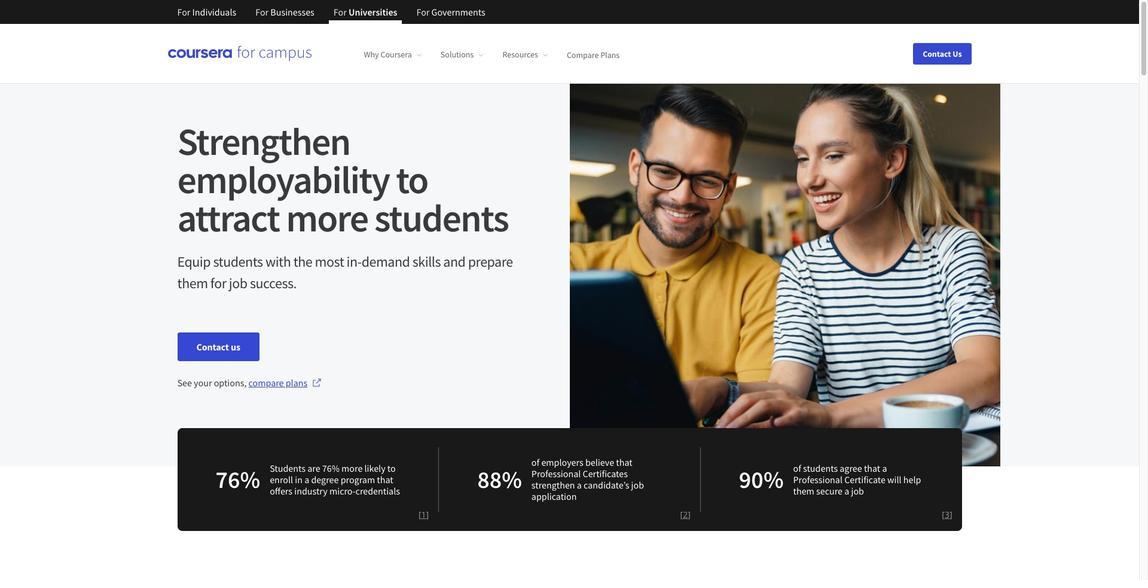 Task type: vqa. For each thing, say whether or not it's contained in the screenshot.
Contact related to Contact us
yes



Task type: locate. For each thing, give the bounding box(es) containing it.
of inside of students agree that a professional certificate will help them secure a job
[[793, 462, 801, 474]]

that right program
[[377, 473, 393, 485]]

credentials
[[356, 485, 400, 497]]

that inside of employers believe that professional certificates strengthen a candidate's job application
[[616, 456, 633, 468]]

for left individuals
[[177, 6, 190, 18]]

1 horizontal spatial of
[[793, 462, 801, 474]]

contact us
[[923, 48, 962, 59]]

will
[[888, 473, 902, 485]]

offers
[[270, 485, 293, 497]]

degree
[[311, 473, 339, 485]]

0 vertical spatial more
[[286, 194, 368, 242]]

contact inside button
[[923, 48, 951, 59]]

contact us
[[196, 341, 240, 353]]

that for 88%
[[616, 456, 633, 468]]

contact
[[923, 48, 951, 59], [196, 341, 229, 353]]

them down the equip
[[177, 274, 208, 292]]

2 horizontal spatial job
[[851, 485, 864, 497]]

skills
[[413, 252, 441, 271]]

2
[[683, 509, 688, 520]]

for businesses
[[256, 6, 315, 18]]

88%
[[477, 465, 522, 495]]

students inside strengthen employability to attract more students
[[374, 194, 508, 242]]

2 [ from the left
[[680, 509, 683, 520]]

to inside strengthen employability to attract more students
[[396, 156, 428, 203]]

0 horizontal spatial them
[[177, 274, 208, 292]]

1 horizontal spatial [
[[680, 509, 683, 520]]

of employers believe that professional certificates strengthen a candidate's job application
[[532, 456, 644, 502]]

compare
[[567, 49, 599, 60]]

[
[[419, 509, 421, 520], [680, 509, 683, 520], [942, 509, 945, 520]]

for for universities
[[334, 6, 347, 18]]

contact left the us
[[923, 48, 951, 59]]

1 vertical spatial more
[[342, 462, 363, 474]]

compare plans
[[567, 49, 620, 60]]

contact left us
[[196, 341, 229, 353]]

students up secure
[[803, 462, 838, 474]]

2 vertical spatial students
[[803, 462, 838, 474]]

2 horizontal spatial [
[[942, 509, 945, 520]]

students
[[270, 462, 306, 474]]

0 horizontal spatial contact
[[196, 341, 229, 353]]

to
[[396, 156, 428, 203], [387, 462, 396, 474]]

them
[[177, 274, 208, 292], [793, 485, 815, 497]]

more
[[286, 194, 368, 242], [342, 462, 363, 474]]

]
[[426, 509, 429, 520], [688, 509, 691, 520], [950, 509, 952, 520]]

3 for from the left
[[334, 6, 347, 18]]

job inside the equip students with the most in-demand skills and prepare them for job success.
[[229, 274, 247, 292]]

1 horizontal spatial that
[[616, 456, 633, 468]]

compare plans
[[249, 377, 308, 389]]

that
[[616, 456, 633, 468], [864, 462, 881, 474], [377, 473, 393, 485]]

76% right are
[[322, 462, 340, 474]]

4 for from the left
[[417, 6, 430, 18]]

0 horizontal spatial professional
[[532, 468, 581, 480]]

of for 88%
[[532, 456, 540, 468]]

students for 90%
[[803, 462, 838, 474]]

76%
[[322, 462, 340, 474], [216, 465, 260, 495]]

a right secure
[[845, 485, 849, 497]]

see your options,
[[177, 377, 249, 389]]

that right agree
[[864, 462, 881, 474]]

1 vertical spatial them
[[793, 485, 815, 497]]

0 horizontal spatial ]
[[426, 509, 429, 520]]

0 vertical spatial to
[[396, 156, 428, 203]]

attract
[[177, 194, 279, 242]]

universities
[[349, 6, 397, 18]]

3 [ from the left
[[942, 509, 945, 520]]

why coursera
[[364, 49, 412, 60]]

resources link
[[503, 49, 548, 60]]

of right '90%'
[[793, 462, 801, 474]]

coursera for campus image
[[168, 45, 311, 62]]

job inside of students agree that a professional certificate will help them secure a job
[[851, 485, 864, 497]]

that for 90%
[[864, 462, 881, 474]]

banner navigation
[[168, 0, 495, 33]]

1 horizontal spatial job
[[631, 479, 644, 491]]

solutions link
[[441, 49, 484, 60]]

1 [ from the left
[[419, 509, 421, 520]]

76% left enroll
[[216, 465, 260, 495]]

job right candidate's
[[631, 479, 644, 491]]

individuals
[[192, 6, 236, 18]]

that inside of students agree that a professional certificate will help them secure a job
[[864, 462, 881, 474]]

us
[[953, 48, 962, 59]]

0 vertical spatial contact
[[923, 48, 951, 59]]

demand
[[362, 252, 410, 271]]

job
[[229, 274, 247, 292], [631, 479, 644, 491], [851, 485, 864, 497]]

prepare
[[468, 252, 513, 271]]

3 ] from the left
[[950, 509, 952, 520]]

0 horizontal spatial [
[[419, 509, 421, 520]]

professional left certificate
[[793, 473, 843, 485]]

1 vertical spatial to
[[387, 462, 396, 474]]

for left universities
[[334, 6, 347, 18]]

options,
[[214, 377, 247, 389]]

1 horizontal spatial professional
[[793, 473, 843, 485]]

that right believe
[[616, 456, 633, 468]]

job right for
[[229, 274, 247, 292]]

2 horizontal spatial that
[[864, 462, 881, 474]]

2 horizontal spatial students
[[803, 462, 838, 474]]

1 horizontal spatial contact
[[923, 48, 951, 59]]

1 horizontal spatial students
[[374, 194, 508, 242]]

a
[[882, 462, 887, 474], [305, 473, 309, 485], [577, 479, 582, 491], [845, 485, 849, 497]]

1 horizontal spatial 76%
[[322, 462, 340, 474]]

0 vertical spatial students
[[374, 194, 508, 242]]

us
[[231, 341, 240, 353]]

0 horizontal spatial of
[[532, 456, 540, 468]]

a right in
[[305, 473, 309, 485]]

0 horizontal spatial 76%
[[216, 465, 260, 495]]

contact for contact us
[[196, 341, 229, 353]]

strengthen
[[177, 117, 350, 165]]

0 vertical spatial them
[[177, 274, 208, 292]]

of left employers
[[532, 456, 540, 468]]

enroll
[[270, 473, 293, 485]]

more up most
[[286, 194, 368, 242]]

1 for from the left
[[177, 6, 190, 18]]

for
[[177, 6, 190, 18], [256, 6, 269, 18], [334, 6, 347, 18], [417, 6, 430, 18]]

compare
[[249, 377, 284, 389]]

more left likely
[[342, 462, 363, 474]]

a right strengthen
[[577, 479, 582, 491]]

0 horizontal spatial that
[[377, 473, 393, 485]]

2 for from the left
[[256, 6, 269, 18]]

1 horizontal spatial to
[[396, 156, 428, 203]]

professional up application
[[532, 468, 581, 480]]

professional
[[532, 468, 581, 480], [793, 473, 843, 485]]

and
[[443, 252, 466, 271]]

them left secure
[[793, 485, 815, 497]]

[ for 76%
[[419, 509, 421, 520]]

students inside the equip students with the most in-demand skills and prepare them for job success.
[[213, 252, 263, 271]]

your
[[194, 377, 212, 389]]

2 horizontal spatial ]
[[950, 509, 952, 520]]

[ 2 ]
[[680, 509, 691, 520]]

program
[[341, 473, 375, 485]]

job inside of employers believe that professional certificates strengthen a candidate's job application
[[631, 479, 644, 491]]

1 vertical spatial students
[[213, 252, 263, 271]]

0 horizontal spatial students
[[213, 252, 263, 271]]

contact us link
[[177, 333, 260, 361]]

most
[[315, 252, 344, 271]]

students inside of students agree that a professional certificate will help them secure a job
[[803, 462, 838, 474]]

0 horizontal spatial job
[[229, 274, 247, 292]]

1 ] from the left
[[426, 509, 429, 520]]

students up for
[[213, 252, 263, 271]]

1 horizontal spatial ]
[[688, 509, 691, 520]]

for left the governments
[[417, 6, 430, 18]]

solutions
[[441, 49, 474, 60]]

] for 90%
[[950, 509, 952, 520]]

secure
[[816, 485, 843, 497]]

2 ] from the left
[[688, 509, 691, 520]]

students up and
[[374, 194, 508, 242]]

success.
[[250, 274, 297, 292]]

job down agree
[[851, 485, 864, 497]]

for governments
[[417, 6, 485, 18]]

0 horizontal spatial to
[[387, 462, 396, 474]]

students
[[374, 194, 508, 242], [213, 252, 263, 271], [803, 462, 838, 474]]

1 horizontal spatial them
[[793, 485, 815, 497]]

for individuals
[[177, 6, 236, 18]]

1 vertical spatial contact
[[196, 341, 229, 353]]

[ for 88%
[[680, 509, 683, 520]]

in-
[[347, 252, 362, 271]]

of inside of employers believe that professional certificates strengthen a candidate's job application
[[532, 456, 540, 468]]

[ for 90%
[[942, 509, 945, 520]]

of
[[532, 456, 540, 468], [793, 462, 801, 474]]

agree
[[840, 462, 862, 474]]

for left businesses
[[256, 6, 269, 18]]



Task type: describe. For each thing, give the bounding box(es) containing it.
a inside the students are 76% more likely to enroll in a degree program that offers industry micro-credentials
[[305, 473, 309, 485]]

businesses
[[271, 6, 315, 18]]

them inside of students agree that a professional certificate will help them secure a job
[[793, 485, 815, 497]]

students for strengthen employability to attract more students
[[213, 252, 263, 271]]

90%
[[739, 465, 784, 495]]

3
[[945, 509, 950, 520]]

industry
[[294, 485, 328, 497]]

compare plans link
[[249, 376, 322, 390]]

certificate
[[845, 473, 886, 485]]

for for governments
[[417, 6, 430, 18]]

them inside the equip students with the most in-demand skills and prepare them for job success.
[[177, 274, 208, 292]]

certificates
[[583, 468, 628, 480]]

a left will
[[882, 462, 887, 474]]

] for 76%
[[426, 509, 429, 520]]

strengthen
[[532, 479, 575, 491]]

compare plans link
[[567, 49, 620, 60]]

why coursera link
[[364, 49, 422, 60]]

why
[[364, 49, 379, 60]]

more inside the students are 76% more likely to enroll in a degree program that offers industry micro-credentials
[[342, 462, 363, 474]]

help
[[904, 473, 921, 485]]

job for strengthen employability to attract more students
[[229, 274, 247, 292]]

] for 88%
[[688, 509, 691, 520]]

micro-
[[330, 485, 356, 497]]

in
[[295, 473, 303, 485]]

for for individuals
[[177, 6, 190, 18]]

76% inside the students are 76% more likely to enroll in a degree program that offers industry micro-credentials
[[322, 462, 340, 474]]

equip
[[177, 252, 211, 271]]

resources
[[503, 49, 538, 60]]

[ 1 ]
[[419, 509, 429, 520]]

contact us button
[[913, 43, 972, 64]]

employers
[[542, 456, 584, 468]]

for
[[210, 274, 226, 292]]

plans
[[601, 49, 620, 60]]

professional inside of students agree that a professional certificate will help them secure a job
[[793, 473, 843, 485]]

see
[[177, 377, 192, 389]]

are
[[308, 462, 320, 474]]

[ 3 ]
[[942, 509, 952, 520]]

of students agree that a professional certificate will help them secure a job
[[793, 462, 921, 497]]

believe
[[585, 456, 614, 468]]

employability
[[177, 156, 390, 203]]

for universities
[[334, 6, 397, 18]]

to inside the students are 76% more likely to enroll in a degree program that offers industry micro-credentials
[[387, 462, 396, 474]]

plans
[[286, 377, 308, 389]]

coursera
[[381, 49, 412, 60]]

governments
[[432, 6, 485, 18]]

students are 76% more likely to enroll in a degree program that offers industry micro-credentials
[[270, 462, 400, 497]]

that inside the students are 76% more likely to enroll in a degree program that offers industry micro-credentials
[[377, 473, 393, 485]]

professional inside of employers believe that professional certificates strengthen a candidate's job application
[[532, 468, 581, 480]]

likely
[[365, 462, 386, 474]]

with
[[266, 252, 291, 271]]

equip students with the most in-demand skills and prepare them for job success.
[[177, 252, 513, 292]]

the
[[293, 252, 312, 271]]

a inside of employers believe that professional certificates strengthen a candidate's job application
[[577, 479, 582, 491]]

1
[[421, 509, 426, 520]]

job for 90%
[[851, 485, 864, 497]]

application
[[532, 490, 577, 502]]

candidate's
[[584, 479, 629, 491]]

more inside strengthen employability to attract more students
[[286, 194, 368, 242]]

contact for contact us
[[923, 48, 951, 59]]

for for businesses
[[256, 6, 269, 18]]

strengthen employability to attract more students
[[177, 117, 508, 242]]

of for 90%
[[793, 462, 801, 474]]



